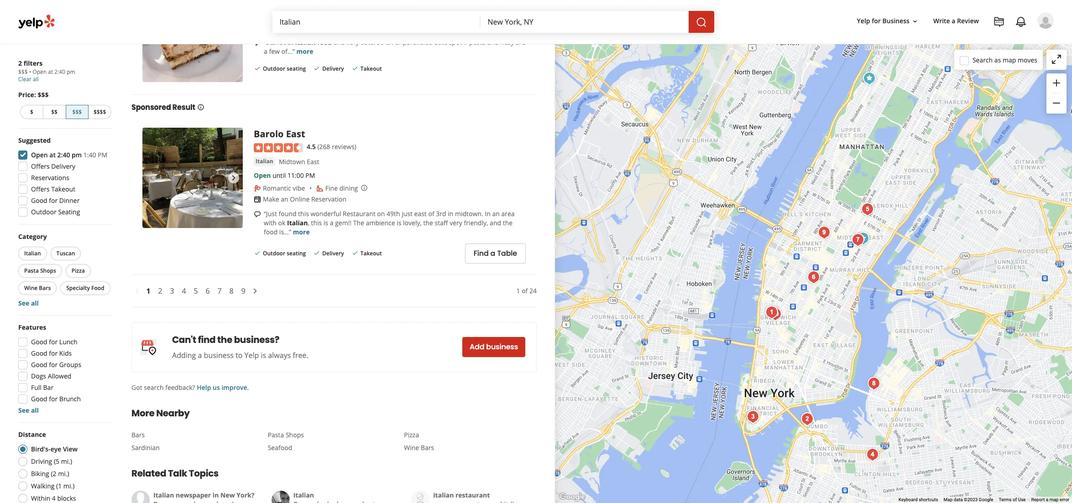 Task type: describe. For each thing, give the bounding box(es) containing it.
biking (2 mi.)
[[31, 470, 69, 478]]

keyboard
[[899, 498, 918, 503]]

outdoor seating
[[31, 208, 80, 216]]

bird's-eye view
[[31, 445, 78, 454]]

group containing suggested
[[16, 136, 113, 220]]

pizza for pizza sardinian
[[404, 431, 419, 440]]

0 horizontal spatial 4
[[52, 494, 56, 503]]

map for moves
[[1003, 55, 1016, 64]]

romantic
[[263, 184, 291, 193]]

view
[[63, 445, 78, 454]]

restaurant
[[343, 209, 376, 218]]

16 speech v2 image
[[254, 39, 261, 46]]

page: 4 element
[[182, 286, 186, 297]]

3
[[170, 286, 174, 296]]

this inside , this is a gem!! the ambience is lovely, the staff very friendly, and the food is…"
[[311, 219, 322, 227]]

$$$$ button
[[89, 105, 111, 119]]

5 link
[[190, 284, 202, 298]]

allora ristorante image
[[849, 231, 867, 249]]

yelp for business button
[[854, 13, 923, 29]]

expand map image
[[1051, 54, 1062, 65]]

$$$ right price:
[[38, 90, 49, 99]]

yelp inside button
[[857, 17, 870, 25]]

none field find
[[280, 17, 473, 27]]

mi.) for walking (1 mi.)
[[63, 482, 75, 491]]

always
[[268, 351, 291, 361]]

yelp inside can't find the business? adding a business to yelp is always free.
[[244, 351, 259, 361]]

full
[[31, 383, 42, 392]]

italian button for $$$
[[254, 11, 275, 20]]

wine bars for "wine bars" link
[[404, 444, 434, 452]]

see all button for features
[[18, 406, 39, 415]]

in
[[485, 209, 491, 218]]

1 vertical spatial outdoor
[[31, 208, 56, 216]]

got
[[131, 383, 142, 392]]

within
[[31, 494, 50, 503]]

wine bars button
[[18, 282, 57, 295]]

pasta for pasta shops link
[[268, 431, 284, 440]]

mi.) for driving (5 mi.)
[[61, 457, 72, 466]]

2 vertical spatial italian link
[[293, 491, 314, 500]]

and very cute. so an unparalleled date spot if pasta and resy are a few of..."
[[264, 38, 526, 56]]

can't
[[172, 334, 196, 346]]

1 seating from the top
[[287, 65, 306, 73]]

pizza for pizza
[[72, 267, 85, 275]]

$ button
[[20, 105, 43, 119]]

1 vertical spatial pm
[[72, 151, 82, 159]]

2 vertical spatial italian button
[[18, 247, 47, 261]]

1 vertical spatial next image
[[250, 286, 261, 297]]

user actions element
[[850, 11, 1067, 68]]

osteria brooklyn image
[[864, 446, 882, 464]]

pm inside 2 filters $$$ • open at 2:40 pm clear all
[[67, 68, 75, 76]]

until for italian food
[[273, 25, 286, 34]]

projects image
[[994, 16, 1005, 27]]

good for kids
[[31, 349, 72, 358]]

(268
[[317, 143, 330, 151]]

1 vertical spatial 2:40
[[57, 151, 70, 159]]

with
[[264, 219, 277, 227]]

an inside and very cute. so an unparalleled date spot if pasta and resy are a few of..."
[[386, 38, 393, 47]]

0 vertical spatial food
[[317, 38, 332, 47]]

ambience
[[366, 219, 395, 227]]

l'artusi image
[[763, 304, 781, 322]]

•
[[29, 68, 31, 76]]

of inside "just found this wonderful restaurant on 49th just east of 3rd in midtown. in an area with ok
[[428, 209, 434, 218]]

full bar
[[31, 383, 53, 392]]

for for business
[[872, 17, 881, 25]]

write a review
[[934, 17, 979, 25]]

for for lunch
[[49, 338, 58, 347]]

are
[[516, 38, 526, 47]]

search image
[[696, 17, 707, 28]]

2 horizontal spatial is
[[397, 219, 401, 227]]

terms of use link
[[999, 498, 1026, 503]]

previous image
[[146, 173, 157, 184]]

improve.
[[222, 383, 249, 392]]

3rd
[[436, 209, 446, 218]]

16 chevron down v2 image
[[912, 18, 919, 25]]

mi.) for biking (2 mi.)
[[58, 470, 69, 478]]

vibe
[[293, 184, 305, 193]]

wonderful
[[311, 209, 341, 218]]

1 for 1 of 24
[[517, 287, 520, 295]]

page: 6 element
[[206, 286, 210, 297]]

driving
[[31, 457, 52, 466]]

if
[[464, 38, 468, 47]]

a right write at right top
[[952, 17, 956, 25]]

good for lunch
[[31, 338, 77, 347]]

and left resy
[[487, 38, 499, 47]]

Find text field
[[280, 17, 473, 27]]

2 link
[[154, 284, 166, 298]]

clear all link
[[18, 75, 39, 83]]

as
[[995, 55, 1001, 64]]

wine for "wine bars" link
[[404, 444, 419, 452]]

data
[[954, 498, 963, 503]]

49th
[[387, 209, 400, 218]]

search as map moves
[[973, 55, 1038, 64]]

la pecora bianca image
[[805, 268, 823, 287]]

16 checkmark v2 image down 16 speech v2 image
[[254, 65, 261, 72]]

related talk topics
[[131, 467, 219, 480]]

christina o. image
[[1038, 12, 1054, 29]]

sardinian link
[[131, 444, 264, 453]]

see all button for category
[[18, 299, 39, 308]]

staff
[[435, 219, 448, 227]]

an inside "just found this wonderful restaurant on 49th just east of 3rd in midtown. in an area with ok
[[492, 209, 500, 218]]

piccola cucina uptown image
[[858, 200, 877, 219]]

unparalleled
[[395, 38, 433, 47]]

kids
[[59, 349, 72, 358]]

4.5 (268 reviews)
[[307, 143, 357, 151]]

very inside , this is a gem!! the ambience is lovely, the staff very friendly, and the food is…"
[[450, 219, 462, 227]]

2 for 2 filters $$$ • open at 2:40 pm clear all
[[18, 59, 22, 68]]

serafina image
[[860, 69, 879, 88]]

sponsored result
[[131, 102, 195, 113]]

of for terms of use
[[1013, 498, 1017, 503]]

report a map error link
[[1032, 498, 1070, 503]]

category
[[18, 232, 47, 241]]

all inside 2 filters $$$ • open at 2:40 pm clear all
[[33, 75, 39, 83]]

all for features
[[31, 406, 39, 415]]

walking (1 mi.)
[[31, 482, 75, 491]]

seafood link
[[268, 444, 401, 453]]

open down suggested
[[31, 151, 48, 159]]

0 vertical spatial outdoor
[[263, 65, 285, 73]]

16 fine dining v2 image
[[316, 185, 324, 192]]

good for good for lunch
[[31, 338, 47, 347]]

at inside 2 filters $$$ • open at 2:40 pm clear all
[[48, 68, 53, 76]]

barolo east image
[[854, 230, 872, 248]]

"just
[[264, 209, 277, 218]]

2:40 inside 2 filters $$$ • open at 2:40 pm clear all
[[54, 68, 65, 76]]

add
[[470, 342, 485, 353]]

tuscan button
[[50, 247, 81, 261]]

east for midtown east
[[307, 157, 319, 166]]

east
[[414, 209, 427, 218]]

more link for italian food
[[296, 47, 313, 56]]

is inside can't find the business? adding a business to yelp is always free.
[[261, 351, 266, 361]]

next image inside slideshow element
[[228, 173, 239, 184]]

a inside can't find the business? adding a business to yelp is always free.
[[198, 351, 202, 361]]

barolo east link
[[254, 128, 305, 140]]

16 romantic vibe v2 image
[[254, 185, 261, 192]]

the inside can't find the business? adding a business to yelp is always free.
[[217, 334, 232, 346]]

page: 8 element
[[229, 286, 234, 297]]

more for italian
[[293, 228, 310, 236]]

4.5
[[307, 143, 316, 151]]

all for category
[[31, 299, 39, 308]]

italian inside group
[[24, 250, 41, 257]]

4.5 star rating image
[[254, 143, 303, 152]]

pizza button
[[66, 264, 91, 278]]

16 reservation v2 image
[[254, 196, 261, 203]]

a inside and very cute. so an unparalleled date spot if pasta and resy are a few of..."
[[264, 47, 267, 56]]

of..."
[[281, 47, 295, 56]]

italian newspaper in new york?
[[153, 491, 254, 500]]

16 checkmark v2 image down "standout italian food
[[313, 65, 321, 72]]

via carota image
[[142, 0, 243, 82]]

for for kids
[[49, 349, 58, 358]]

2 seating from the top
[[287, 250, 306, 258]]

$$
[[51, 108, 58, 116]]

fine dining
[[325, 184, 358, 193]]

italian button for midtown east
[[254, 157, 275, 166]]

16 checkmark v2 image down the
[[351, 250, 359, 257]]

google
[[979, 498, 994, 503]]

open inside 2 filters $$$ • open at 2:40 pm clear all
[[33, 68, 47, 76]]

bars for wine bars button
[[39, 284, 51, 292]]

1 vertical spatial in
[[213, 491, 219, 500]]

pasta shops link
[[268, 431, 401, 440]]

reservations
[[31, 173, 69, 182]]

specialty food button
[[60, 282, 110, 295]]

wine bars link
[[404, 444, 537, 453]]

16 checkmark v2 image for outdoor seating
[[254, 250, 261, 257]]

1 horizontal spatial the
[[423, 219, 433, 227]]

option group containing distance
[[16, 431, 113, 504]]

for for dinner
[[49, 196, 58, 205]]

2 vertical spatial outdoor
[[263, 250, 285, 258]]

area
[[501, 209, 515, 218]]

open until 11:00 pm for italian food
[[254, 25, 315, 34]]

2 filters $$$ • open at 2:40 pm clear all
[[18, 59, 75, 83]]

$$$ button
[[66, 105, 89, 119]]

can't find the business? adding a business to yelp is always free.
[[172, 334, 308, 361]]

gem!!
[[335, 219, 352, 227]]

shops for pasta shops link
[[286, 431, 304, 440]]

$$$$
[[94, 108, 106, 116]]

specialty food
[[66, 284, 104, 292]]

talk
[[168, 467, 187, 480]]

2 horizontal spatial the
[[503, 219, 513, 227]]

slideshow element
[[142, 128, 243, 228]]

error
[[1060, 498, 1070, 503]]

$$$ inside 2 filters $$$ • open at 2:40 pm clear all
[[18, 68, 28, 76]]

zoom out image
[[1051, 98, 1062, 109]]

offers for offers takeout
[[31, 185, 50, 194]]

price:
[[18, 90, 36, 99]]

on
[[377, 209, 385, 218]]

2 vertical spatial delivery
[[322, 250, 344, 258]]

this inside "just found this wonderful restaurant on 49th just east of 3rd in midtown. in an area with ok
[[298, 209, 309, 218]]

good for good for dinner
[[31, 196, 47, 205]]

of for 1 of 24
[[522, 287, 528, 295]]

seating
[[58, 208, 80, 216]]

and inside , this is a gem!! the ambience is lovely, the staff very friendly, and the food is…"
[[490, 219, 501, 227]]

newspaper
[[176, 491, 211, 500]]

find
[[198, 334, 216, 346]]

topics
[[189, 467, 219, 480]]

wine for wine bars button
[[24, 284, 38, 292]]



Task type: locate. For each thing, give the bounding box(es) containing it.
0 horizontal spatial an
[[281, 195, 288, 204]]

16 checkmark v2 image
[[254, 250, 261, 257], [313, 250, 321, 257]]

until up romantic
[[273, 171, 286, 180]]

pasta shops up wine bars button
[[24, 267, 56, 275]]

bar
[[43, 383, 53, 392]]

outdoor seating for 16 checkmark v2 image underneath 16 speech v2 image
[[263, 65, 306, 73]]

0 horizontal spatial 16 checkmark v2 image
[[254, 250, 261, 257]]

2 open until 11:00 pm from the top
[[254, 171, 315, 180]]

page: 7 element
[[217, 286, 222, 297]]

1 vertical spatial more link
[[293, 228, 310, 236]]

is down 49th
[[397, 219, 401, 227]]

italian button down category
[[18, 247, 47, 261]]

open up the 16 romantic vibe v2 icon
[[254, 171, 271, 180]]

2 see all from the top
[[18, 406, 39, 415]]

pizza inside pizza sardinian
[[404, 431, 419, 440]]

pm down the midtown east
[[306, 171, 315, 180]]

1 vertical spatial map
[[1050, 498, 1059, 503]]

Near text field
[[488, 17, 681, 27]]

1 of 24
[[517, 287, 537, 295]]

1 vertical spatial open until 11:00 pm
[[254, 171, 315, 180]]

shops inside button
[[40, 267, 56, 275]]

all down wine bars button
[[31, 299, 39, 308]]

0 vertical spatial open until 11:00 pm
[[254, 25, 315, 34]]

0 vertical spatial 2
[[18, 59, 22, 68]]

just
[[402, 209, 413, 218]]

for down offers takeout
[[49, 196, 58, 205]]

an down romantic vibe
[[281, 195, 288, 204]]

1 horizontal spatial pizza
[[404, 431, 419, 440]]

1 11:00 from the top
[[288, 25, 304, 34]]

0 vertical spatial yelp
[[857, 17, 870, 25]]

food
[[91, 284, 104, 292]]

next image
[[228, 173, 239, 184], [250, 286, 261, 297]]

0 vertical spatial east
[[286, 128, 305, 140]]

1:40
[[83, 151, 96, 159]]

group containing features
[[16, 323, 113, 415]]

east up 4.5 star rating 'image'
[[286, 128, 305, 140]]

for inside button
[[872, 17, 881, 25]]

got search feedback? help us improve.
[[131, 383, 249, 392]]

fine
[[325, 184, 338, 193]]

bars link
[[131, 431, 264, 440]]

the
[[423, 219, 433, 227], [503, 219, 513, 227], [217, 334, 232, 346]]

a down wonderful
[[330, 219, 334, 227]]

1 for 1
[[146, 286, 150, 296]]

1 offers from the top
[[31, 162, 50, 171]]

9 link
[[237, 284, 249, 298]]

2 outdoor seating from the top
[[263, 250, 306, 258]]

good
[[31, 196, 47, 205], [31, 338, 47, 347], [31, 349, 47, 358], [31, 361, 47, 369], [31, 395, 47, 404]]

notifications image
[[1016, 16, 1027, 27]]

1 vertical spatial delivery
[[51, 162, 75, 171]]

4 good from the top
[[31, 361, 47, 369]]

in inside "just found this wonderful restaurant on 49th just east of 3rd in midtown. in an area with ok
[[448, 209, 453, 218]]

1 vertical spatial bars
[[131, 431, 145, 440]]

help
[[197, 383, 211, 392]]

is down wonderful
[[324, 219, 328, 227]]

1 horizontal spatial bars
[[131, 431, 145, 440]]

reservation
[[311, 195, 347, 204]]

more link for italian
[[293, 228, 310, 236]]

0 vertical spatial italian link
[[254, 11, 275, 20]]

offers for offers delivery
[[31, 162, 50, 171]]

1 horizontal spatial east
[[307, 157, 319, 166]]

pm up price: $$$ group
[[67, 68, 75, 76]]

0 vertical spatial all
[[33, 75, 39, 83]]

for
[[872, 17, 881, 25], [49, 196, 58, 205], [49, 338, 58, 347], [49, 349, 58, 358], [49, 361, 58, 369], [49, 395, 58, 404]]

2 inside 2 filters $$$ • open at 2:40 pm clear all
[[18, 59, 22, 68]]

romantic vibe
[[263, 184, 305, 193]]

shortcuts
[[919, 498, 938, 503]]

0 vertical spatial see
[[18, 299, 29, 308]]

see all for category
[[18, 299, 39, 308]]

(2
[[51, 470, 56, 478]]

driving (5 mi.)
[[31, 457, 72, 466]]

1 vertical spatial takeout
[[51, 185, 75, 194]]

map right as
[[1003, 55, 1016, 64]]

1 inside 'element'
[[146, 286, 150, 296]]

4 right 3 link
[[182, 286, 186, 296]]

2 horizontal spatial bars
[[421, 444, 434, 452]]

1 vertical spatial see all
[[18, 406, 39, 415]]

1 vertical spatial mi.)
[[58, 470, 69, 478]]

outdoor seating for outdoor seating's 16 checkmark v2 icon
[[263, 250, 306, 258]]

map for error
[[1050, 498, 1059, 503]]

11:00 for make an online reservation
[[288, 171, 304, 180]]

business down find
[[204, 351, 234, 361]]

the
[[353, 219, 364, 227]]

1 see all from the top
[[18, 299, 39, 308]]

find
[[474, 249, 489, 259]]

1 horizontal spatial 4
[[182, 286, 186, 296]]

zoom in image
[[1051, 77, 1062, 88]]

seating down the is…"
[[287, 250, 306, 258]]

1 good from the top
[[31, 196, 47, 205]]

0 horizontal spatial very
[[346, 38, 359, 47]]

of left 3rd
[[428, 209, 434, 218]]

1 vertical spatial an
[[281, 195, 288, 204]]

italian button
[[254, 11, 275, 20], [254, 157, 275, 166], [18, 247, 47, 261]]

pasta up the "seafood"
[[268, 431, 284, 440]]

1 vertical spatial more
[[293, 228, 310, 236]]

pm for make an online reservation
[[306, 171, 315, 180]]

business right add
[[486, 342, 518, 353]]

0 vertical spatial more link
[[296, 47, 313, 56]]

pm
[[67, 68, 75, 76], [72, 151, 82, 159]]

offers down reservations
[[31, 185, 50, 194]]

16 info v2 image
[[197, 104, 204, 111]]

page: 5 element
[[194, 286, 198, 297]]

east for barolo east
[[286, 128, 305, 140]]

5
[[194, 286, 198, 296]]

1 horizontal spatial in
[[448, 209, 453, 218]]

bars down pasta shops button
[[39, 284, 51, 292]]

2 until from the top
[[273, 171, 286, 180]]

4 link
[[178, 284, 190, 298]]

mi.) right (1
[[63, 482, 75, 491]]

new
[[220, 491, 235, 500]]

yelp right to
[[244, 351, 259, 361]]

0 vertical spatial pm
[[306, 25, 315, 34]]

1 vertical spatial very
[[450, 219, 462, 227]]

via carota image
[[766, 305, 785, 324]]

bars up sardinian
[[131, 431, 145, 440]]

delivery
[[322, 65, 344, 73], [51, 162, 75, 171], [322, 250, 344, 258]]

antica ristorante image
[[744, 408, 762, 426], [744, 408, 762, 426]]

a right report
[[1046, 498, 1049, 503]]

0 vertical spatial wine bars
[[24, 284, 51, 292]]

0 vertical spatial outdoor seating
[[263, 65, 306, 73]]

outdoor down good for dinner
[[31, 208, 56, 216]]

more down ,
[[293, 228, 310, 236]]

in left new
[[213, 491, 219, 500]]

of inside pagination navigation navigation
[[522, 287, 528, 295]]

2:40 up offers delivery
[[57, 151, 70, 159]]

4 down walking (1 mi.)
[[52, 494, 56, 503]]

1 until from the top
[[273, 25, 286, 34]]

map left error
[[1050, 498, 1059, 503]]

wine inside button
[[24, 284, 38, 292]]

see
[[18, 299, 29, 308], [18, 406, 29, 415]]

pasta inside pasta shops link
[[268, 431, 284, 440]]

pasta shops for pasta shops button
[[24, 267, 56, 275]]

1 open until 11:00 pm from the top
[[254, 25, 315, 34]]

1 horizontal spatial next image
[[250, 286, 261, 297]]

at up offers delivery
[[49, 151, 56, 159]]

open until 11:00 pm up the "standout
[[254, 25, 315, 34]]

good for good for groups
[[31, 361, 47, 369]]

1 none field from the left
[[280, 17, 473, 27]]

0 vertical spatial of
[[428, 209, 434, 218]]

1 16 checkmark v2 image from the left
[[254, 250, 261, 257]]

until for make an online reservation
[[273, 171, 286, 180]]

delivery down "standout italian food
[[322, 65, 344, 73]]

8
[[229, 286, 234, 296]]

group
[[1047, 74, 1067, 114], [16, 136, 113, 220], [16, 232, 113, 308], [16, 323, 113, 415]]

2
[[18, 59, 22, 68], [158, 286, 162, 296]]

1 horizontal spatial an
[[386, 38, 393, 47]]

2 good from the top
[[31, 338, 47, 347]]

2 vertical spatial all
[[31, 406, 39, 415]]

pizza inside button
[[72, 267, 85, 275]]

a right find
[[491, 249, 495, 259]]

2 vertical spatial of
[[1013, 498, 1017, 503]]

use
[[1018, 498, 1026, 503]]

2 see all button from the top
[[18, 406, 39, 415]]

write a review link
[[930, 13, 983, 29]]

0 horizontal spatial pizza
[[72, 267, 85, 275]]

barolo east image
[[142, 128, 243, 228]]

0 vertical spatial pm
[[67, 68, 75, 76]]

pasta for pasta shops button
[[24, 267, 39, 275]]

1 horizontal spatial business
[[486, 342, 518, 353]]

open up 16 speech v2 image
[[254, 25, 271, 34]]

is left always
[[261, 351, 266, 361]]

0 vertical spatial shops
[[40, 267, 56, 275]]

2:40 right •
[[54, 68, 65, 76]]

see for category
[[18, 299, 29, 308]]

5 good from the top
[[31, 395, 47, 404]]

page: 3 element
[[170, 286, 174, 297]]

0 vertical spatial wine
[[24, 284, 38, 292]]

0 vertical spatial see all
[[18, 299, 39, 308]]

pasta
[[469, 38, 486, 47]]

pm up "standout italian food
[[306, 25, 315, 34]]

good down features
[[31, 338, 47, 347]]

2 for 2
[[158, 286, 162, 296]]

1 vertical spatial 2
[[158, 286, 162, 296]]

1 horizontal spatial wine
[[404, 444, 419, 452]]

food
[[317, 38, 332, 47], [264, 228, 278, 236]]

good down offers takeout
[[31, 196, 47, 205]]

16 checkmark v2 image for delivery
[[313, 250, 321, 257]]

1 vertical spatial see
[[18, 406, 29, 415]]

pm right 1:40
[[98, 151, 107, 159]]

this up ,
[[298, 209, 309, 218]]

0 vertical spatial until
[[273, 25, 286, 34]]

for left the business
[[872, 17, 881, 25]]

clear
[[18, 75, 31, 83]]

dogs allowed
[[31, 372, 71, 381]]

business
[[883, 17, 910, 25]]

this right ,
[[311, 219, 322, 227]]

0 vertical spatial this
[[298, 209, 309, 218]]

write
[[934, 17, 950, 25]]

cecconi's dumbo image
[[798, 410, 816, 429]]

all right •
[[33, 75, 39, 83]]

italian link for midtown east
[[254, 157, 275, 166]]

16 checkmark v2 image down 16 speech v2 icon
[[254, 250, 261, 257]]

$$ button
[[43, 105, 66, 119]]

good down good for lunch
[[31, 349, 47, 358]]

1 horizontal spatial 1
[[517, 287, 520, 295]]

price: $$$ group
[[18, 90, 113, 121]]

delivery down open at 2:40 pm 1:40 pm
[[51, 162, 75, 171]]

0 vertical spatial mi.)
[[61, 457, 72, 466]]

see all button down wine bars button
[[18, 299, 39, 308]]

2 left filters
[[18, 59, 22, 68]]

bars for "wine bars" link
[[421, 444, 434, 452]]

1 horizontal spatial very
[[450, 219, 462, 227]]

bars inside button
[[39, 284, 51, 292]]

the down east
[[423, 219, 433, 227]]

pasta inside pasta shops button
[[24, 267, 39, 275]]

yelp
[[857, 17, 870, 25], [244, 351, 259, 361]]

1 right 24 chevron left v2 icon
[[146, 286, 150, 296]]

see up "distance"
[[18, 406, 29, 415]]

info icon image
[[361, 184, 368, 192], [361, 184, 368, 192]]

shops for pasta shops button
[[40, 267, 56, 275]]

outdoor down few
[[263, 65, 285, 73]]

see for features
[[18, 406, 29, 415]]

outdoor seating down the is…"
[[263, 250, 306, 258]]

1 horizontal spatial food
[[317, 38, 332, 47]]

pm left 1:40
[[72, 151, 82, 159]]

open until 11:00 pm
[[254, 25, 315, 34], [254, 171, 315, 180]]

None search field
[[272, 11, 716, 33]]

nearby
[[156, 407, 190, 420]]

24 chevron left v2 image
[[131, 286, 142, 297]]

16 checkmark v2 image down wonderful
[[313, 250, 321, 257]]

shops
[[40, 267, 56, 275], [286, 431, 304, 440]]

0 vertical spatial 11:00
[[288, 25, 304, 34]]

16 checkmark v2 image down and very cute. so an unparalleled date spot if pasta and resy are a few of..."
[[351, 65, 359, 72]]

1 vertical spatial east
[[307, 157, 319, 166]]

add business
[[470, 342, 518, 353]]

(1
[[56, 482, 62, 491]]

2 offers from the top
[[31, 185, 50, 194]]

0 horizontal spatial in
[[213, 491, 219, 500]]

italian restaurant
[[433, 491, 490, 500]]

a inside , this is a gem!! the ambience is lovely, the staff very friendly, and the food is…"
[[330, 219, 334, 227]]

page: 2 element
[[158, 286, 162, 297]]

1 vertical spatial this
[[311, 219, 322, 227]]

see all down full at the bottom left
[[18, 406, 39, 415]]

few
[[269, 47, 280, 56]]

a right "adding"
[[198, 351, 202, 361]]

pagination navigation navigation
[[131, 275, 537, 308]]

resy
[[500, 38, 514, 47]]

pm for italian food
[[306, 25, 315, 34]]

good for good for kids
[[31, 349, 47, 358]]

see all down wine bars button
[[18, 299, 39, 308]]

1 vertical spatial pasta
[[268, 431, 284, 440]]

0 vertical spatial very
[[346, 38, 359, 47]]

takeout down cute.
[[360, 65, 382, 73]]

0 vertical spatial pizza
[[72, 267, 85, 275]]

report
[[1032, 498, 1045, 503]]

sponsored
[[131, 102, 171, 113]]

wine bars inside button
[[24, 284, 51, 292]]

0 horizontal spatial pasta shops
[[24, 267, 56, 275]]

1 vertical spatial at
[[49, 151, 56, 159]]

online
[[290, 195, 310, 204]]

1 horizontal spatial this
[[311, 219, 322, 227]]

outdoor down the is…"
[[263, 250, 285, 258]]

2 vertical spatial an
[[492, 209, 500, 218]]

0 vertical spatial 2:40
[[54, 68, 65, 76]]

open until 11:00 pm up romantic vibe
[[254, 171, 315, 180]]

italian link
[[254, 11, 275, 20], [254, 157, 275, 166], [293, 491, 314, 500]]

tony's di napoli image
[[815, 224, 833, 242]]

good for groups
[[31, 361, 81, 369]]

terms of use
[[999, 498, 1026, 503]]

takeout down , this is a gem!! the ambience is lovely, the staff very friendly, and the food is…"
[[360, 250, 382, 258]]

features
[[18, 323, 46, 332]]

good down full at the bottom left
[[31, 395, 47, 404]]

option group
[[16, 431, 113, 504]]

result
[[172, 102, 195, 113]]

2 left 3 link
[[158, 286, 162, 296]]

map region
[[541, 39, 1072, 504]]

1 see from the top
[[18, 299, 29, 308]]

3 link
[[166, 284, 178, 298]]

bars down pizza link
[[421, 444, 434, 452]]

2 vertical spatial takeout
[[360, 250, 382, 258]]

1 see all button from the top
[[18, 299, 39, 308]]

adding
[[172, 351, 196, 361]]

wine bars for wine bars button
[[24, 284, 51, 292]]

1 horizontal spatial is
[[324, 219, 328, 227]]

see all button down full at the bottom left
[[18, 406, 39, 415]]

pasta shops up the "seafood"
[[268, 431, 304, 440]]

1 vertical spatial wine
[[404, 444, 419, 452]]

2:40
[[54, 68, 65, 76], [57, 151, 70, 159]]

find a table link
[[465, 244, 526, 264]]

1 vertical spatial until
[[273, 171, 286, 180]]

search
[[973, 55, 993, 64]]

7
[[217, 286, 222, 296]]

business
[[486, 342, 518, 353], [204, 351, 234, 361]]

mi.) right (5
[[61, 457, 72, 466]]

more for italian food
[[296, 47, 313, 56]]

yelp left the business
[[857, 17, 870, 25]]

0 vertical spatial an
[[386, 38, 393, 47]]

0 horizontal spatial of
[[428, 209, 434, 218]]

0 horizontal spatial pasta
[[24, 267, 39, 275]]

2 inside pagination navigation navigation
[[158, 286, 162, 296]]

$$$
[[279, 11, 290, 20], [18, 68, 28, 76], [38, 90, 49, 99], [72, 108, 82, 116]]

review
[[957, 17, 979, 25]]

shops up the "seafood"
[[286, 431, 304, 440]]

dining
[[340, 184, 358, 193]]

very right staff
[[450, 219, 462, 227]]

0 vertical spatial more
[[296, 47, 313, 56]]

east down 4.5
[[307, 157, 319, 166]]

1 horizontal spatial map
[[1050, 498, 1059, 503]]

2 vertical spatial mi.)
[[63, 482, 75, 491]]

for for brunch
[[49, 395, 58, 404]]

1 vertical spatial pm
[[98, 151, 107, 159]]

1 outdoor seating from the top
[[263, 65, 306, 73]]

shops up wine bars button
[[40, 267, 56, 275]]

ok
[[278, 219, 286, 227]]

pizza sardinian
[[131, 431, 419, 452]]

more down "standout italian food
[[296, 47, 313, 56]]

of left 24
[[522, 287, 528, 295]]

0 vertical spatial at
[[48, 68, 53, 76]]

business inside can't find the business? adding a business to yelp is always free.
[[204, 351, 234, 361]]

an right so
[[386, 38, 393, 47]]

until up the "standout
[[273, 25, 286, 34]]

seafood
[[268, 444, 292, 452]]

for up good for kids
[[49, 338, 58, 347]]

0 vertical spatial takeout
[[360, 65, 382, 73]]

very inside and very cute. so an unparalleled date spot if pasta and resy are a few of..."
[[346, 38, 359, 47]]

$$$ down "3.9 star rating" image
[[279, 11, 290, 20]]

italian link for $$$
[[254, 11, 275, 20]]

1 horizontal spatial shops
[[286, 431, 304, 440]]

pasta shops button
[[18, 264, 62, 278]]

3 good from the top
[[31, 349, 47, 358]]

pasta shops inside button
[[24, 267, 56, 275]]

takeout up dinner
[[51, 185, 75, 194]]

0 horizontal spatial business
[[204, 351, 234, 361]]

16 speech v2 image
[[254, 211, 261, 218]]

11:00 for italian food
[[288, 25, 304, 34]]

11:00 up "standout italian food
[[288, 25, 304, 34]]

1 vertical spatial outdoor seating
[[263, 250, 306, 258]]

good for good for brunch
[[31, 395, 47, 404]]

1 horizontal spatial yelp
[[857, 17, 870, 25]]

1 left 24
[[517, 287, 520, 295]]

restaurant
[[456, 491, 490, 500]]

report a map error
[[1032, 498, 1070, 503]]

found
[[279, 209, 296, 218]]

3.9 star rating image
[[254, 0, 303, 6]]

1 vertical spatial yelp
[[244, 351, 259, 361]]

good for dinner
[[31, 196, 80, 205]]

open right •
[[33, 68, 47, 76]]

2 none field from the left
[[488, 17, 681, 27]]

group containing category
[[16, 232, 113, 308]]

none field near
[[488, 17, 681, 27]]

pizza link
[[404, 431, 537, 440]]

None field
[[280, 17, 473, 27], [488, 17, 681, 27]]

page: 9 element
[[241, 286, 245, 297]]

until
[[273, 25, 286, 34], [273, 171, 286, 180]]

very left cute.
[[346, 38, 359, 47]]

and left cute.
[[333, 38, 345, 47]]

pasta
[[24, 267, 39, 275], [268, 431, 284, 440]]

2 11:00 from the top
[[288, 171, 304, 180]]

2 see from the top
[[18, 406, 29, 415]]

0 horizontal spatial 1
[[146, 286, 150, 296]]

0 horizontal spatial wine bars
[[24, 284, 51, 292]]

8 link
[[226, 284, 237, 298]]

yelp for business
[[857, 17, 910, 25]]

0 vertical spatial italian button
[[254, 11, 275, 20]]

the right find
[[217, 334, 232, 346]]

1 horizontal spatial pasta shops
[[268, 431, 304, 440]]

4 inside pagination navigation navigation
[[182, 286, 186, 296]]

offers takeout
[[31, 185, 75, 194]]

for for groups
[[49, 361, 58, 369]]

11:00 up the "vibe"
[[288, 171, 304, 180]]

food inside , this is a gem!! the ambience is lovely, the staff very friendly, and the food is…"
[[264, 228, 278, 236]]

of left use
[[1013, 498, 1017, 503]]

and down the in
[[490, 219, 501, 227]]

2 16 checkmark v2 image from the left
[[313, 250, 321, 257]]

1 vertical spatial 11:00
[[288, 171, 304, 180]]

the down area
[[503, 219, 513, 227]]

0 vertical spatial delivery
[[322, 65, 344, 73]]

1 vertical spatial all
[[31, 299, 39, 308]]

0 vertical spatial see all button
[[18, 299, 39, 308]]

$$$ inside button
[[72, 108, 82, 116]]

see all for features
[[18, 406, 39, 415]]

pasta up wine bars button
[[24, 267, 39, 275]]

to
[[236, 351, 243, 361]]

open until 11:00 pm for make an online reservation
[[254, 171, 315, 180]]

google image
[[557, 492, 588, 504]]

york?
[[237, 491, 254, 500]]

16 checkmark v2 image
[[254, 65, 261, 72], [313, 65, 321, 72], [351, 65, 359, 72], [351, 250, 359, 257]]

misi image
[[865, 375, 883, 393]]

filters
[[24, 59, 43, 68]]

0 horizontal spatial is
[[261, 351, 266, 361]]

page: 1 element
[[142, 284, 154, 298]]

0 horizontal spatial shops
[[40, 267, 56, 275]]

pasta shops for pasta shops link
[[268, 431, 304, 440]]

0 horizontal spatial none field
[[280, 17, 473, 27]]

0 horizontal spatial map
[[1003, 55, 1016, 64]]

bird's-
[[31, 445, 51, 454]]



Task type: vqa. For each thing, say whether or not it's contained in the screenshot.
reviews within the 3 reviews
no



